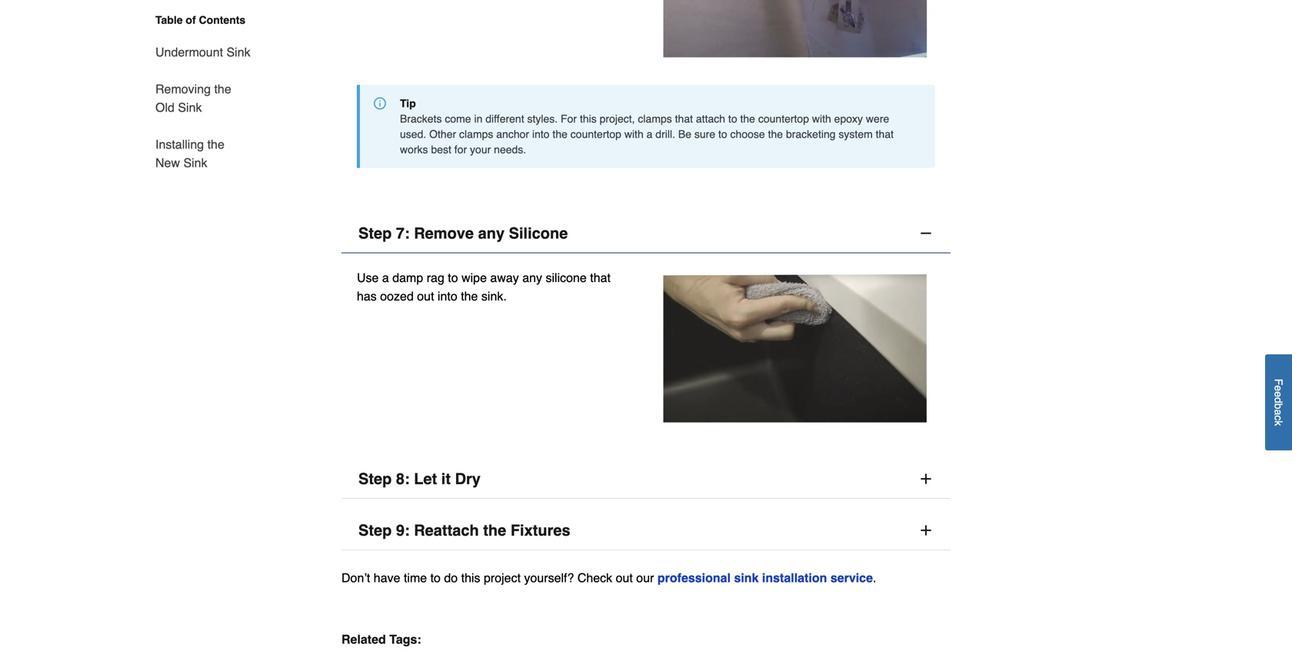 Task type: describe. For each thing, give the bounding box(es) containing it.
professional
[[658, 571, 731, 586]]

removing the old sink link
[[155, 71, 252, 126]]

step 8: let it dry
[[359, 471, 481, 488]]

fixtures
[[511, 522, 571, 540]]

damp
[[393, 271, 423, 285]]

don't
[[342, 571, 370, 586]]

0 horizontal spatial this
[[461, 571, 481, 586]]

it
[[442, 471, 451, 488]]

come
[[445, 113, 471, 125]]

sink.
[[482, 290, 507, 304]]

the inside removing the old sink
[[214, 82, 231, 96]]

b
[[1273, 404, 1286, 410]]

info image
[[374, 98, 386, 110]]

7:
[[396, 225, 410, 243]]

rag
[[427, 271, 445, 285]]

1 vertical spatial clamps
[[459, 128, 494, 141]]

old
[[155, 100, 175, 115]]

k
[[1273, 421, 1286, 427]]

check
[[578, 571, 613, 586]]

f e e d b a c k
[[1273, 379, 1286, 427]]

related tags:
[[342, 633, 422, 647]]

do
[[444, 571, 458, 586]]

1 horizontal spatial that
[[675, 113, 693, 125]]

remove
[[414, 225, 474, 243]]

in
[[474, 113, 483, 125]]

bracketing
[[786, 128, 836, 141]]

let
[[414, 471, 437, 488]]

step 7: remove any silicone
[[359, 225, 568, 243]]

styles.
[[528, 113, 558, 125]]

step 7: remove any silicone button
[[342, 214, 951, 254]]

oozed
[[380, 290, 414, 304]]

removing
[[155, 82, 211, 96]]

different
[[486, 113, 525, 125]]

anchor
[[497, 128, 530, 141]]

step 9: reattach the fixtures button
[[342, 512, 951, 551]]

use
[[357, 271, 379, 285]]

step for step 8: let it dry
[[359, 471, 392, 488]]

for
[[561, 113, 577, 125]]

don't have time to do this project yourself? check out our professional sink installation service .
[[342, 571, 877, 586]]

your
[[470, 144, 491, 156]]

new
[[155, 156, 180, 170]]

best
[[431, 144, 452, 156]]

yourself?
[[524, 571, 574, 586]]

tags:
[[390, 633, 422, 647]]

brackets
[[400, 113, 442, 125]]

2 e from the top
[[1273, 392, 1286, 398]]

dry
[[455, 471, 481, 488]]

away
[[491, 271, 519, 285]]

9:
[[396, 522, 410, 540]]

table
[[155, 14, 183, 26]]

works
[[400, 144, 428, 156]]

attach
[[696, 113, 726, 125]]

2 horizontal spatial that
[[876, 128, 894, 141]]

sink
[[734, 571, 759, 586]]

project
[[484, 571, 521, 586]]

tip brackets come in different styles. for this project, clamps that attach to the countertop with epoxy were used. other clamps anchor into the countertop with a drill. be sure to choose the bracketing system that works best for your needs.
[[400, 98, 894, 156]]

be
[[679, 128, 692, 141]]

the up choose
[[741, 113, 756, 125]]

the inside installing the new sink
[[207, 137, 225, 152]]

other
[[430, 128, 456, 141]]

step 9: reattach the fixtures
[[359, 522, 571, 540]]

installing the new sink
[[155, 137, 225, 170]]

sure
[[695, 128, 716, 141]]

0 vertical spatial sink
[[227, 45, 251, 59]]

to up choose
[[729, 113, 738, 125]]

removing the old sink
[[155, 82, 231, 115]]



Task type: locate. For each thing, give the bounding box(es) containing it.
installation
[[763, 571, 828, 586]]

0 horizontal spatial any
[[478, 225, 505, 243]]

were
[[866, 113, 890, 125]]

step 8: let it dry button
[[342, 460, 951, 499]]

into inside tip brackets come in different styles. for this project, clamps that attach to the countertop with epoxy were used. other clamps anchor into the countertop with a drill. be sure to choose the bracketing system that works best for your needs.
[[532, 128, 550, 141]]

0 horizontal spatial countertop
[[571, 128, 622, 141]]

clamps down in
[[459, 128, 494, 141]]

use a damp rag to wipe away any silicone that has oozed out into the sink.
[[357, 271, 611, 304]]

the right removing
[[214, 82, 231, 96]]

1 vertical spatial this
[[461, 571, 481, 586]]

2 step from the top
[[359, 471, 392, 488]]

any right away
[[523, 271, 543, 285]]

sink
[[227, 45, 251, 59], [178, 100, 202, 115], [183, 156, 207, 170]]

the right choose
[[768, 128, 783, 141]]

that right silicone
[[590, 271, 611, 285]]

choose
[[731, 128, 765, 141]]

undermount sink link
[[155, 34, 251, 71]]

table of contents element
[[137, 12, 252, 172]]

e
[[1273, 386, 1286, 392], [1273, 392, 1286, 398]]

3 step from the top
[[359, 522, 392, 540]]

0 vertical spatial a
[[647, 128, 653, 141]]

this inside tip brackets come in different styles. for this project, clamps that attach to the countertop with epoxy were used. other clamps anchor into the countertop with a drill. be sure to choose the bracketing system that works best for your needs.
[[580, 113, 597, 125]]

that down were on the top
[[876, 128, 894, 141]]

countertop
[[759, 113, 810, 125], [571, 128, 622, 141]]

into down the rag
[[438, 290, 458, 304]]

undermount sink
[[155, 45, 251, 59]]

time
[[404, 571, 427, 586]]

1 vertical spatial sink
[[178, 100, 202, 115]]

1 vertical spatial that
[[876, 128, 894, 141]]

a woman using a damp rag to clean up silicone from the undermount sink crevices. image
[[646, 269, 936, 429]]

1 vertical spatial countertop
[[571, 128, 622, 141]]

undermount
[[155, 45, 223, 59]]

system
[[839, 128, 873, 141]]

0 vertical spatial into
[[532, 128, 550, 141]]

installing
[[155, 137, 204, 152]]

2 vertical spatial a
[[1273, 410, 1286, 416]]

1 horizontal spatial this
[[580, 113, 597, 125]]

1 vertical spatial any
[[523, 271, 543, 285]]

1 vertical spatial step
[[359, 471, 392, 488]]

installing the new sink link
[[155, 126, 252, 172]]

1 vertical spatial with
[[625, 128, 644, 141]]

0 vertical spatial with
[[813, 113, 832, 125]]

c
[[1273, 416, 1286, 421]]

2 vertical spatial sink
[[183, 156, 207, 170]]

step for step 9: reattach the fixtures
[[359, 522, 392, 540]]

any
[[478, 225, 505, 243], [523, 271, 543, 285]]

0 vertical spatial that
[[675, 113, 693, 125]]

countertop down project,
[[571, 128, 622, 141]]

0 vertical spatial step
[[359, 225, 392, 243]]

1 vertical spatial a
[[382, 271, 389, 285]]

1 step from the top
[[359, 225, 392, 243]]

to right "sure"
[[719, 128, 728, 141]]

the down "wipe"
[[461, 290, 478, 304]]

clamps up drill.
[[638, 113, 672, 125]]

wipe
[[462, 271, 487, 285]]

countertop up bracketing
[[759, 113, 810, 125]]

the inside button
[[483, 522, 507, 540]]

sink inside removing the old sink
[[178, 100, 202, 115]]

step
[[359, 225, 392, 243], [359, 471, 392, 488], [359, 522, 392, 540]]

0 horizontal spatial with
[[625, 128, 644, 141]]

project,
[[600, 113, 635, 125]]

any inside use a damp rag to wipe away any silicone that has oozed out into the sink.
[[523, 271, 543, 285]]

has
[[357, 290, 377, 304]]

out
[[417, 290, 434, 304], [616, 571, 633, 586]]

a bracket attached to the underside of a black undermount sink next to a wood cabinet. image
[[646, 0, 936, 64]]

to inside use a damp rag to wipe away any silicone that has oozed out into the sink.
[[448, 271, 458, 285]]

out inside use a damp rag to wipe away any silicone that has oozed out into the sink.
[[417, 290, 434, 304]]

the
[[214, 82, 231, 96], [741, 113, 756, 125], [553, 128, 568, 141], [768, 128, 783, 141], [207, 137, 225, 152], [461, 290, 478, 304], [483, 522, 507, 540]]

for
[[455, 144, 467, 156]]

into inside use a damp rag to wipe away any silicone that has oozed out into the sink.
[[438, 290, 458, 304]]

into
[[532, 128, 550, 141], [438, 290, 458, 304]]

the inside use a damp rag to wipe away any silicone that has oozed out into the sink.
[[461, 290, 478, 304]]

reattach
[[414, 522, 479, 540]]

0 horizontal spatial clamps
[[459, 128, 494, 141]]

that inside use a damp rag to wipe away any silicone that has oozed out into the sink.
[[590, 271, 611, 285]]

professional sink installation service link
[[658, 571, 873, 586]]

a inside tip brackets come in different styles. for this project, clamps that attach to the countertop with epoxy were used. other clamps anchor into the countertop with a drill. be sure to choose the bracketing system that works best for your needs.
[[647, 128, 653, 141]]

0 horizontal spatial into
[[438, 290, 458, 304]]

step left 9:
[[359, 522, 392, 540]]

1 vertical spatial out
[[616, 571, 633, 586]]

f
[[1273, 379, 1286, 386]]

1 horizontal spatial into
[[532, 128, 550, 141]]

silicone
[[546, 271, 587, 285]]

0 vertical spatial this
[[580, 113, 597, 125]]

the left fixtures
[[483, 522, 507, 540]]

a left drill.
[[647, 128, 653, 141]]

a up the k on the right bottom
[[1273, 410, 1286, 416]]

this right for
[[580, 113, 597, 125]]

sink down installing
[[183, 156, 207, 170]]

into down styles.
[[532, 128, 550, 141]]

service
[[831, 571, 873, 586]]

step left '8:'
[[359, 471, 392, 488]]

this
[[580, 113, 597, 125], [461, 571, 481, 586]]

with
[[813, 113, 832, 125], [625, 128, 644, 141]]

any up away
[[478, 225, 505, 243]]

d
[[1273, 398, 1286, 404]]

0 vertical spatial any
[[478, 225, 505, 243]]

have
[[374, 571, 401, 586]]

any inside step 7: remove any silicone button
[[478, 225, 505, 243]]

used.
[[400, 128, 427, 141]]

plus image
[[919, 472, 934, 487]]

1 horizontal spatial any
[[523, 271, 543, 285]]

minus image
[[919, 226, 934, 241]]

1 e from the top
[[1273, 386, 1286, 392]]

.
[[873, 571, 877, 586]]

table of contents
[[155, 14, 246, 26]]

a inside button
[[1273, 410, 1286, 416]]

1 horizontal spatial a
[[647, 128, 653, 141]]

with up bracketing
[[813, 113, 832, 125]]

our
[[637, 571, 654, 586]]

clamps
[[638, 113, 672, 125], [459, 128, 494, 141]]

this right do
[[461, 571, 481, 586]]

a
[[647, 128, 653, 141], [382, 271, 389, 285], [1273, 410, 1286, 416]]

out left our
[[616, 571, 633, 586]]

out down the rag
[[417, 290, 434, 304]]

0 horizontal spatial that
[[590, 271, 611, 285]]

drill.
[[656, 128, 676, 141]]

sink down removing
[[178, 100, 202, 115]]

e up b
[[1273, 392, 1286, 398]]

epoxy
[[835, 113, 863, 125]]

needs.
[[494, 144, 527, 156]]

tip
[[400, 98, 416, 110]]

silicone
[[509, 225, 568, 243]]

sink inside installing the new sink
[[183, 156, 207, 170]]

2 vertical spatial that
[[590, 271, 611, 285]]

step left 7:
[[359, 225, 392, 243]]

f e e d b a c k button
[[1266, 355, 1293, 451]]

1 horizontal spatial with
[[813, 113, 832, 125]]

sink for removing
[[178, 100, 202, 115]]

0 vertical spatial clamps
[[638, 113, 672, 125]]

that up be
[[675, 113, 693, 125]]

1 horizontal spatial out
[[616, 571, 633, 586]]

0 horizontal spatial a
[[382, 271, 389, 285]]

plus image
[[919, 523, 934, 539]]

of
[[186, 14, 196, 26]]

related
[[342, 633, 386, 647]]

step for step 7: remove any silicone
[[359, 225, 392, 243]]

e up the d at the right bottom
[[1273, 386, 1286, 392]]

a inside use a damp rag to wipe away any silicone that has oozed out into the sink.
[[382, 271, 389, 285]]

sink for installing
[[183, 156, 207, 170]]

0 vertical spatial out
[[417, 290, 434, 304]]

1 horizontal spatial countertop
[[759, 113, 810, 125]]

1 horizontal spatial clamps
[[638, 113, 672, 125]]

0 vertical spatial countertop
[[759, 113, 810, 125]]

to left do
[[431, 571, 441, 586]]

that
[[675, 113, 693, 125], [876, 128, 894, 141], [590, 271, 611, 285]]

contents
[[199, 14, 246, 26]]

sink down contents
[[227, 45, 251, 59]]

with down project,
[[625, 128, 644, 141]]

to right the rag
[[448, 271, 458, 285]]

0 horizontal spatial out
[[417, 290, 434, 304]]

the right installing
[[207, 137, 225, 152]]

2 horizontal spatial a
[[1273, 410, 1286, 416]]

2 vertical spatial step
[[359, 522, 392, 540]]

8:
[[396, 471, 410, 488]]

the down for
[[553, 128, 568, 141]]

1 vertical spatial into
[[438, 290, 458, 304]]

a right use at the left
[[382, 271, 389, 285]]



Task type: vqa. For each thing, say whether or not it's contained in the screenshot.
KOHLER  #R26735-SD-BL - Thumbnail3
no



